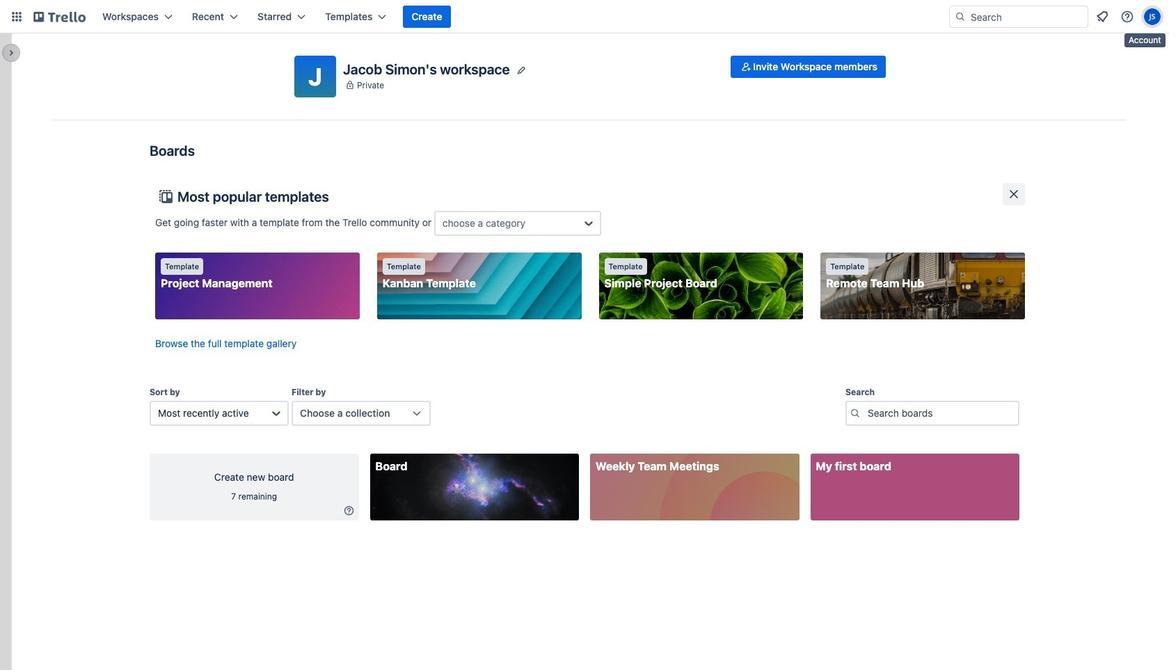 Task type: locate. For each thing, give the bounding box(es) containing it.
search image
[[955, 11, 967, 22]]

tooltip
[[1125, 33, 1166, 47]]

0 notifications image
[[1095, 8, 1111, 25]]

sm image
[[740, 60, 754, 74], [342, 504, 356, 518]]

1 horizontal spatial sm image
[[740, 60, 754, 74]]

1 vertical spatial sm image
[[342, 504, 356, 518]]

Search boards text field
[[846, 401, 1020, 426]]



Task type: vqa. For each thing, say whether or not it's contained in the screenshot.
Try Trello Premium Get unlimited boards, all the views, unlimited automation, and more.
no



Task type: describe. For each thing, give the bounding box(es) containing it.
open information menu image
[[1121, 10, 1135, 24]]

0 horizontal spatial sm image
[[342, 504, 356, 518]]

0 vertical spatial sm image
[[740, 60, 754, 74]]

jacob simon (jacobsimon16) image
[[1145, 8, 1162, 25]]

back to home image
[[33, 6, 86, 28]]

Search field
[[967, 6, 1088, 27]]

primary element
[[0, 0, 1170, 33]]



